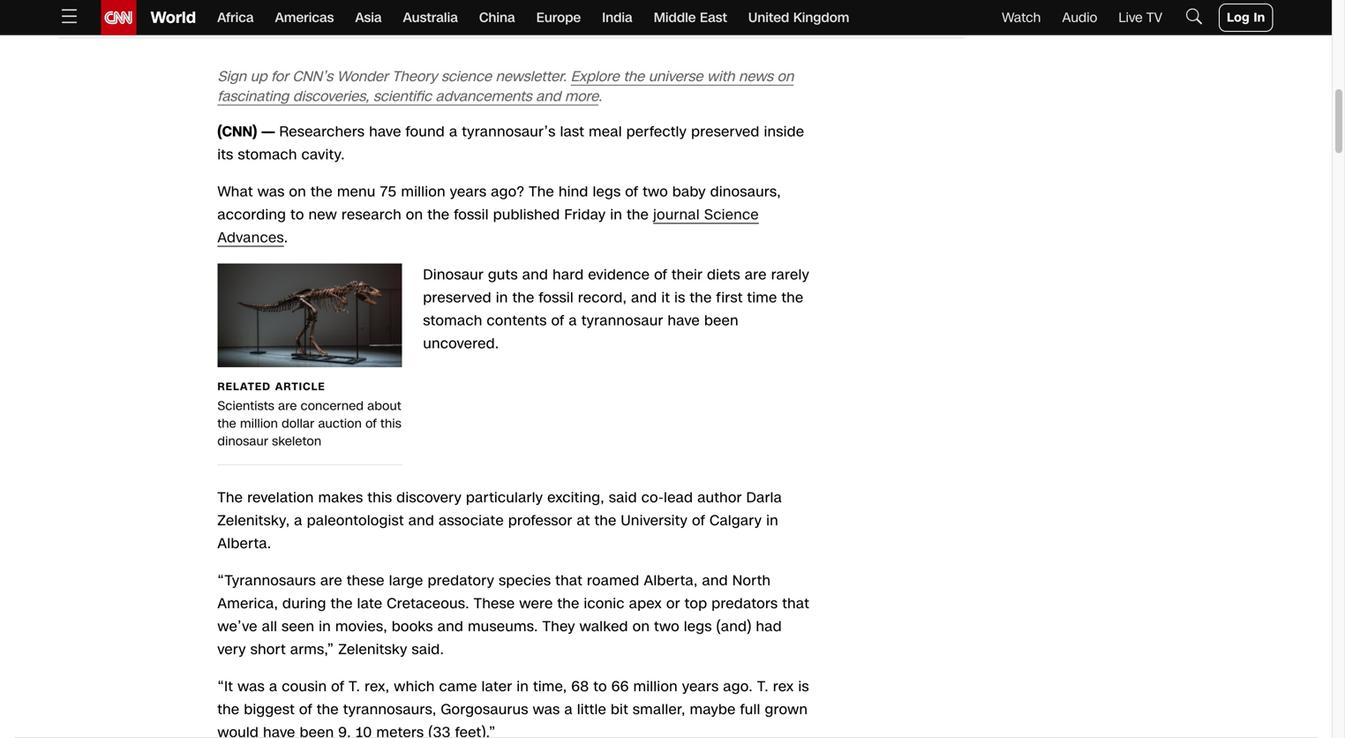 Task type: vqa. For each thing, say whether or not it's contained in the screenshot.
a in Dinosaur guts and hard evidence of their diets are rarely preserved in the fossil record, and it is the first time the stomach contents of a tyrannosaur have been uncovered.
yes



Task type: describe. For each thing, give the bounding box(es) containing it.
alberta,
[[644, 571, 698, 591]]

on inside explore the universe with news on fascinating discoveries, scientific advancements and more
[[778, 67, 794, 87]]

audio
[[1063, 8, 1098, 27]]

on inside "tyrannosaurs are these large predatory species that roamed alberta, and north america, during the late cretaceous. these were the iconic apex or top predators that we've all seen in movies, books and museums. they walked on two legs (and) had very short arms," zelenitsky said.
[[633, 617, 650, 637]]

stomach inside the dinosaur guts and hard evidence of their diets are rarely preserved in the fossil record, and it is the first time the stomach contents of a tyrannosaur have been uncovered.
[[423, 311, 483, 331]]

the inside explore the universe with news on fascinating discoveries, scientific advancements and more
[[624, 67, 645, 87]]

later
[[482, 677, 513, 697]]

this inside scientists are concerned about the million dollar auction of this dinosaur skeleton
[[381, 415, 402, 432]]

cretaceous.
[[387, 594, 470, 614]]

said.
[[412, 640, 444, 660]]

two inside "tyrannosaurs are these large predatory species that roamed alberta, and north america, during the late cretaceous. these were the iconic apex or top predators that we've all seen in movies, books and museums. they walked on two legs (and) had very short arms," zelenitsky said.
[[655, 617, 680, 637]]

of inside what was on the menu 75 million years ago? the hind legs of two baby dinosaurs, according to new research on the fossil published friday in the
[[626, 182, 639, 202]]

an illustration shows a gorgosaurus, a cousin of t. rex, feeding on a smaller dinosaur in a cretaceous forest scene.
[[59, 15, 619, 30]]

discoveries,
[[293, 87, 369, 106]]

journal science advances link
[[218, 205, 759, 248]]

what
[[218, 182, 253, 202]]

cnn
[[222, 122, 253, 142]]

been inside the dinosaur guts and hard evidence of their diets are rarely preserved in the fossil record, and it is the first time the stomach contents of a tyrannosaur have been uncovered.
[[705, 311, 739, 331]]

of right "biggest"
[[299, 700, 313, 720]]

would
[[218, 723, 259, 738]]

been inside "it was a cousin of t. rex, which came later in time, 68 to 66 million years ago. t. rex is the biggest of the tyrannosaurs, gorgosaurus was a little bit smaller, maybe full grown would have been 9, 10 meters (33 feet)."
[[300, 723, 334, 738]]

in inside "tyrannosaurs are these large predatory species that roamed alberta, and north america, during the late cretaceous. these were the iconic apex or top predators that we've all seen in movies, books and museums. they walked on two legs (and) had very short arms," zelenitsky said.
[[319, 617, 331, 637]]

tv
[[1147, 8, 1163, 27]]

2 vertical spatial was
[[533, 700, 560, 720]]

a inside the revelation makes this discovery particularly exciting, said co-lead author darla zelenitsky, a paleontologist and associate professor at the university of calgary in alberta.
[[294, 511, 303, 531]]

united
[[749, 8, 790, 27]]

apex
[[629, 594, 662, 614]]

had
[[756, 617, 782, 637]]

explore
[[571, 67, 620, 87]]

dinosaurs,
[[711, 182, 781, 202]]

cnn's
[[293, 67, 333, 87]]

fossil inside what was on the menu 75 million years ago? the hind legs of two baby dinosaurs, according to new research on the fossil published friday in the
[[454, 205, 489, 225]]

0 horizontal spatial rex,
[[308, 15, 325, 30]]

of right africa link
[[284, 15, 294, 30]]

hard
[[553, 265, 584, 285]]

in left cretaceous
[[476, 15, 485, 30]]

middle east link
[[654, 0, 728, 35]]

ago.
[[724, 677, 753, 697]]

1 horizontal spatial that
[[783, 594, 810, 614]]

gorgosaurus fossil auction image
[[218, 264, 402, 367]]

guts
[[488, 265, 518, 285]]

revelation
[[247, 488, 314, 508]]

legs (and)
[[684, 617, 752, 637]]

university
[[621, 511, 688, 531]]

the inside the revelation makes this discovery particularly exciting, said co-lead author darla zelenitsky, a paleontologist and associate professor at the university of calgary in alberta.
[[595, 511, 617, 531]]

shows
[[128, 15, 160, 30]]

9,
[[339, 723, 351, 738]]

and up "top"
[[703, 571, 729, 591]]

these
[[474, 594, 515, 614]]

last
[[560, 122, 585, 142]]

dollar
[[282, 415, 315, 432]]

ago?
[[491, 182, 525, 202]]

large
[[389, 571, 424, 591]]

of inside scientists are concerned about the million dollar auction of this dinosaur skeleton
[[366, 415, 377, 432]]

evidence
[[589, 265, 650, 285]]

roamed
[[587, 571, 640, 591]]

two inside what was on the menu 75 million years ago? the hind legs of two baby dinosaurs, according to new research on the fossil published friday in the
[[643, 182, 668, 202]]

(33
[[429, 723, 451, 738]]

on down "cavity." at the top left of page
[[289, 182, 306, 202]]

of up the 9,
[[331, 677, 345, 697]]

india
[[602, 8, 633, 27]]

full
[[741, 700, 761, 720]]

makes
[[318, 488, 363, 508]]

was for a
[[238, 677, 265, 697]]

top
[[685, 594, 708, 614]]

new
[[309, 205, 337, 225]]

zelenitsky,
[[218, 511, 290, 531]]

time,
[[533, 677, 567, 697]]

log
[[1228, 9, 1250, 26]]

theory
[[392, 67, 437, 87]]

search icon image
[[1184, 6, 1206, 27]]

in inside "it was a cousin of t. rex, which came later in time, 68 to 66 million years ago. t. rex is the biggest of the tyrannosaurs, gorgosaurus was a little bit smaller, maybe full grown would have been 9, 10 meters (33 feet)."
[[517, 677, 529, 697]]

cousin inside "it was a cousin of t. rex, which came later in time, 68 to 66 million years ago. t. rex is the biggest of the tyrannosaurs, gorgosaurus was a little bit smaller, maybe full grown would have been 9, 10 meters (33 feet)."
[[282, 677, 327, 697]]

all
[[262, 617, 278, 637]]

of inside the revelation makes this discovery particularly exciting, said co-lead author darla zelenitsky, a paleontologist and associate professor at the university of calgary in alberta.
[[692, 511, 706, 531]]

middle east
[[654, 8, 728, 27]]

the up contents
[[513, 288, 535, 308]]

have inside "it was a cousin of t. rex, which came later in time, 68 to 66 million years ago. t. rex is the biggest of the tyrannosaurs, gorgosaurus was a little bit smaller, maybe full grown would have been 9, 10 meters (33 feet)."
[[263, 723, 296, 738]]

wonder
[[337, 67, 388, 87]]

dinosaur inside scientists are concerned about the million dollar auction of this dinosaur skeleton
[[218, 433, 268, 450]]

dinosaur guts and hard evidence of their diets are rarely preserved in the fossil record, and it is the first time the stomach contents of a tyrannosaur have been uncovered.
[[423, 265, 810, 354]]

forest
[[556, 15, 584, 30]]

little
[[577, 700, 607, 720]]

north
[[733, 571, 771, 591]]

watch
[[1003, 8, 1042, 27]]

0 vertical spatial cousin
[[249, 15, 281, 30]]

australia
[[403, 8, 458, 27]]

an
[[59, 15, 72, 30]]

open menu icon image
[[59, 6, 80, 27]]

illustration
[[75, 15, 125, 30]]

it
[[662, 288, 671, 308]]

americas link
[[275, 0, 334, 35]]

tyrannosaur's
[[462, 122, 556, 142]]

biggest
[[244, 700, 295, 720]]

1 horizontal spatial t.
[[349, 677, 361, 697]]

the left late
[[331, 594, 353, 614]]

and down cretaceous. on the bottom left of page
[[438, 617, 464, 637]]

have inside the dinosaur guts and hard evidence of their diets are rarely preserved in the fossil record, and it is the first time the stomach contents of a tyrannosaur have been uncovered.
[[668, 311, 700, 331]]

journal science advances
[[218, 205, 759, 248]]

predatory
[[428, 571, 495, 591]]

tyrannosaur
[[582, 311, 664, 331]]

2 horizontal spatial t.
[[758, 677, 769, 697]]

rex
[[774, 677, 794, 697]]

journal
[[654, 205, 700, 225]]

fossil inside the dinosaur guts and hard evidence of their diets are rarely preserved in the fossil record, and it is the first time the stomach contents of a tyrannosaur have been uncovered.
[[539, 288, 574, 308]]

museums.
[[468, 617, 538, 637]]

science
[[705, 205, 759, 225]]

paleontologist
[[307, 511, 404, 531]]

according
[[218, 205, 286, 225]]

on right research at the top of page
[[406, 205, 423, 225]]

during
[[283, 594, 327, 614]]

uncovered.
[[423, 334, 499, 354]]

contents
[[487, 311, 547, 331]]

exciting,
[[548, 488, 605, 508]]

smaller
[[392, 15, 428, 30]]

the up would
[[218, 700, 240, 720]]

of right contents
[[552, 311, 565, 331]]

cnn —
[[222, 122, 279, 142]]

dinosaur
[[423, 265, 484, 285]]

have inside researchers have found a tyrannosaur's last meal perfectly preserved inside its stomach cavity.
[[369, 122, 402, 142]]



Task type: locate. For each thing, give the bounding box(es) containing it.
in down "legs"
[[611, 205, 623, 225]]

. down according
[[284, 228, 288, 248]]

we've
[[218, 617, 258, 637]]

of down lead
[[692, 511, 706, 531]]

the down rarely
[[782, 288, 804, 308]]

to left 66
[[594, 677, 607, 697]]

million right 75
[[401, 182, 446, 202]]

in
[[1254, 9, 1266, 26]]

this inside the revelation makes this discovery particularly exciting, said co-lead author darla zelenitsky, a paleontologist and associate professor at the university of calgary in alberta.
[[368, 488, 392, 508]]

associate
[[439, 511, 504, 531]]

years left the ago?
[[450, 182, 487, 202]]

perfectly
[[627, 122, 687, 142]]

in up arms,"
[[319, 617, 331, 637]]

1 vertical spatial have
[[668, 311, 700, 331]]

cretaceous
[[497, 15, 553, 30]]

arms,"
[[290, 640, 334, 660]]

1 horizontal spatial stomach
[[423, 311, 483, 331]]

two
[[643, 182, 668, 202], [655, 617, 680, 637]]

on down "apex"
[[633, 617, 650, 637]]

the right explore
[[624, 67, 645, 87]]

1 vertical spatial preserved
[[423, 288, 492, 308]]

its
[[218, 145, 234, 165]]

1 horizontal spatial dinosaur
[[431, 15, 473, 30]]

a right gorgosaurus,
[[240, 15, 246, 30]]

have down it
[[668, 311, 700, 331]]

are inside the dinosaur guts and hard evidence of their diets are rarely preserved in the fossil record, and it is the first time the stomach contents of a tyrannosaur have been uncovered.
[[745, 265, 767, 285]]

1 vertical spatial been
[[300, 723, 334, 738]]

scene.
[[587, 15, 619, 30]]

1 vertical spatial the
[[218, 488, 243, 508]]

dinosaur right smaller
[[431, 15, 473, 30]]

rex,
[[308, 15, 325, 30], [365, 677, 390, 697]]

preserved
[[692, 122, 760, 142], [423, 288, 492, 308]]

1 vertical spatial was
[[238, 677, 265, 697]]

66
[[612, 677, 629, 697]]

2 vertical spatial have
[[263, 723, 296, 738]]

and left it
[[632, 288, 658, 308]]

t. down zelenitsky at the bottom left of page
[[349, 677, 361, 697]]

1 horizontal spatial million
[[401, 182, 446, 202]]

1 vertical spatial dinosaur
[[218, 433, 268, 450]]

0 vertical spatial two
[[643, 182, 668, 202]]

cousin up up
[[249, 15, 281, 30]]

0 vertical spatial fossil
[[454, 205, 489, 225]]

0 horizontal spatial preserved
[[423, 288, 492, 308]]

.
[[599, 87, 602, 106], [284, 228, 288, 248]]

at
[[577, 511, 591, 531]]

in inside what was on the menu 75 million years ago? the hind legs of two baby dinosaurs, according to new research on the fossil published friday in the
[[611, 205, 623, 225]]

. up meal
[[599, 87, 602, 106]]

0 vertical spatial to
[[291, 205, 304, 225]]

books
[[392, 617, 433, 637]]

audio link
[[1063, 8, 1098, 27]]

the up dinosaur
[[428, 205, 450, 225]]

0 horizontal spatial is
[[675, 288, 686, 308]]

research
[[342, 205, 402, 225]]

of up it
[[655, 265, 668, 285]]

is right it
[[675, 288, 686, 308]]

1 horizontal spatial the
[[529, 182, 555, 202]]

0 horizontal spatial dinosaur
[[218, 433, 268, 450]]

0 horizontal spatial that
[[556, 571, 583, 591]]

professor
[[509, 511, 573, 531]]

cousin down arms,"
[[282, 677, 327, 697]]

the revelation makes this discovery particularly exciting, said co-lead author darla zelenitsky, a paleontologist and associate professor at the university of calgary in alberta.
[[218, 488, 783, 554]]

1 horizontal spatial years
[[683, 677, 719, 697]]

came
[[439, 677, 478, 697]]

1 horizontal spatial fossil
[[539, 288, 574, 308]]

2 horizontal spatial have
[[668, 311, 700, 331]]

that right 'species'
[[556, 571, 583, 591]]

0 horizontal spatial t.
[[297, 15, 305, 30]]

0 vertical spatial preserved
[[692, 122, 760, 142]]

was for on
[[258, 182, 285, 202]]

is right rex
[[799, 677, 810, 697]]

2 vertical spatial are
[[321, 571, 343, 591]]

east
[[700, 8, 728, 27]]

rex, inside "it was a cousin of t. rex, which came later in time, 68 to 66 million years ago. t. rex is the biggest of the tyrannosaurs, gorgosaurus was a little bit smaller, maybe full grown would have been 9, 10 meters (33 feet)."
[[365, 677, 390, 697]]

1 horizontal spatial are
[[321, 571, 343, 591]]

watch link
[[1003, 8, 1042, 27]]

about
[[368, 398, 402, 415]]

discovery
[[397, 488, 462, 508]]

a down revelation
[[294, 511, 303, 531]]

the up published
[[529, 182, 555, 202]]

0 vertical spatial rex,
[[308, 15, 325, 30]]

auction
[[318, 415, 362, 432]]

world link
[[136, 0, 196, 35]]

1 vertical spatial rex,
[[365, 677, 390, 697]]

record,
[[578, 288, 627, 308]]

are up dollar at the left of the page
[[278, 398, 297, 415]]

rarely
[[772, 265, 810, 285]]

1 vertical spatial years
[[683, 677, 719, 697]]

europe link
[[537, 0, 581, 35]]

in inside the dinosaur guts and hard evidence of their diets are rarely preserved in the fossil record, and it is the first time the stomach contents of a tyrannosaur have been uncovered.
[[496, 288, 508, 308]]

americas
[[275, 8, 334, 27]]

0 vertical spatial is
[[675, 288, 686, 308]]

have down scientific
[[369, 122, 402, 142]]

0 vertical spatial been
[[705, 311, 739, 331]]

and left more
[[536, 87, 561, 106]]

the up zelenitsky,
[[218, 488, 243, 508]]

to inside what was on the menu 75 million years ago? the hind legs of two baby dinosaurs, according to new research on the fossil published friday in the
[[291, 205, 304, 225]]

the inside the revelation makes this discovery particularly exciting, said co-lead author darla zelenitsky, a paleontologist and associate professor at the university of calgary in alberta.
[[218, 488, 243, 508]]

asia
[[355, 8, 382, 27]]

gorgosaurus,
[[172, 15, 237, 30]]

1 vertical spatial cousin
[[282, 677, 327, 697]]

1 vertical spatial that
[[783, 594, 810, 614]]

skeleton
[[272, 433, 322, 450]]

t. left rex
[[758, 677, 769, 697]]

of
[[284, 15, 294, 30], [626, 182, 639, 202], [655, 265, 668, 285], [552, 311, 565, 331], [366, 415, 377, 432], [692, 511, 706, 531], [331, 677, 345, 697], [299, 700, 313, 720]]

these
[[347, 571, 385, 591]]

time
[[748, 288, 778, 308]]

in inside the revelation makes this discovery particularly exciting, said co-lead author darla zelenitsky, a paleontologist and associate professor at the university of calgary in alberta.
[[767, 511, 779, 531]]

the up they
[[558, 594, 580, 614]]

that right predators on the bottom right
[[783, 594, 810, 614]]

the up the 9,
[[317, 700, 339, 720]]

africa link
[[217, 0, 254, 35]]

million inside scientists are concerned about the million dollar auction of this dinosaur skeleton
[[240, 415, 278, 432]]

1 vertical spatial million
[[240, 415, 278, 432]]

0 horizontal spatial are
[[278, 398, 297, 415]]

africa
[[217, 8, 254, 27]]

0 vertical spatial have
[[369, 122, 402, 142]]

1 horizontal spatial is
[[799, 677, 810, 697]]

found
[[406, 122, 445, 142]]

live tv link
[[1119, 8, 1163, 27]]

million up smaller,
[[634, 677, 678, 697]]

on right the news
[[778, 67, 794, 87]]

the inside what was on the menu 75 million years ago? the hind legs of two baby dinosaurs, according to new research on the fossil published friday in the
[[529, 182, 555, 202]]

two up journal
[[643, 182, 668, 202]]

dinosaur down scientists
[[218, 433, 268, 450]]

preserved inside the dinosaur guts and hard evidence of their diets are rarely preserved in the fossil record, and it is the first time the stomach contents of a tyrannosaur have been uncovered.
[[423, 288, 492, 308]]

india link
[[602, 0, 633, 35]]

stomach down the —
[[238, 145, 297, 165]]

this up "paleontologist"
[[368, 488, 392, 508]]

fossil down hard
[[539, 288, 574, 308]]

of down the about
[[366, 415, 377, 432]]

preserved down dinosaur
[[423, 288, 492, 308]]

the up new at the left of the page
[[311, 182, 333, 202]]

scientists
[[218, 398, 275, 415]]

and inside explore the universe with news on fascinating discoveries, scientific advancements and more
[[536, 87, 561, 106]]

stomach up 'uncovered.'
[[423, 311, 483, 331]]

0 vertical spatial the
[[529, 182, 555, 202]]

1 vertical spatial is
[[799, 677, 810, 697]]

0 horizontal spatial to
[[291, 205, 304, 225]]

are inside scientists are concerned about the million dollar auction of this dinosaur skeleton
[[278, 398, 297, 415]]

predators
[[712, 594, 778, 614]]

is inside "it was a cousin of t. rex, which came later in time, 68 to 66 million years ago. t. rex is the biggest of the tyrannosaurs, gorgosaurus was a little bit smaller, maybe full grown would have been 9, 10 meters (33 feet)."
[[799, 677, 810, 697]]

the left journal
[[627, 205, 649, 225]]

their
[[672, 265, 703, 285]]

rex, up tyrannosaurs,
[[365, 677, 390, 697]]

a left cretaceous
[[488, 15, 494, 30]]

years inside "it was a cousin of t. rex, which came later in time, 68 to 66 million years ago. t. rex is the biggest of the tyrannosaurs, gorgosaurus was a little bit smaller, maybe full grown would have been 9, 10 meters (33 feet)."
[[683, 677, 719, 697]]

meters
[[377, 723, 424, 738]]

t.
[[297, 15, 305, 30], [349, 677, 361, 697], [758, 677, 769, 697]]

stomach inside researchers have found a tyrannosaur's last meal perfectly preserved inside its stomach cavity.
[[238, 145, 297, 165]]

and inside the revelation makes this discovery particularly exciting, said co-lead author darla zelenitsky, a paleontologist and associate professor at the university of calgary in alberta.
[[409, 511, 435, 531]]

million down scientists
[[240, 415, 278, 432]]

0 vertical spatial .
[[599, 87, 602, 106]]

preserved inside researchers have found a tyrannosaur's last meal perfectly preserved inside its stomach cavity.
[[692, 122, 760, 142]]

1 horizontal spatial preserved
[[692, 122, 760, 142]]

a down hard
[[569, 311, 577, 331]]

been left the 9,
[[300, 723, 334, 738]]

fossil left published
[[454, 205, 489, 225]]

a right found
[[449, 122, 458, 142]]

1 horizontal spatial rex,
[[365, 677, 390, 697]]

0 horizontal spatial the
[[218, 488, 243, 508]]

years up maybe at the right bottom of page
[[683, 677, 719, 697]]

gorgosaurus
[[441, 700, 529, 720]]

million inside "it was a cousin of t. rex, which came later in time, 68 to 66 million years ago. t. rex is the biggest of the tyrannosaurs, gorgosaurus was a little bit smaller, maybe full grown would have been 9, 10 meters (33 feet)."
[[634, 677, 678, 697]]

fascinating
[[218, 87, 289, 106]]

a left little
[[565, 700, 573, 720]]

0 vertical spatial dinosaur
[[431, 15, 473, 30]]

0 vertical spatial years
[[450, 182, 487, 202]]

is inside the dinosaur guts and hard evidence of their diets are rarely preserved in the fossil record, and it is the first time the stomach contents of a tyrannosaur have been uncovered.
[[675, 288, 686, 308]]

lead
[[664, 488, 694, 508]]

1 horizontal spatial to
[[594, 677, 607, 697]]

united kingdom
[[749, 8, 850, 27]]

was up according
[[258, 182, 285, 202]]

0 horizontal spatial cousin
[[249, 15, 281, 30]]

diets
[[707, 265, 741, 285]]

are inside "tyrannosaurs are these large predatory species that roamed alberta, and north america, during the late cretaceous. these were the iconic apex or top predators that we've all seen in movies, books and museums. they walked on two legs (and) had very short arms," zelenitsky said.
[[321, 571, 343, 591]]

a right asia link
[[383, 15, 389, 30]]

smaller,
[[633, 700, 686, 720]]

a up "biggest"
[[269, 677, 278, 697]]

68
[[572, 677, 589, 697]]

0 vertical spatial that
[[556, 571, 583, 591]]

are for scientists are concerned about the million dollar auction of this dinosaur skeleton
[[278, 398, 297, 415]]

two down 'or' on the bottom of the page
[[655, 617, 680, 637]]

menu
[[337, 182, 376, 202]]

2 horizontal spatial million
[[634, 677, 678, 697]]

feeding
[[328, 15, 365, 30]]

friday
[[565, 205, 606, 225]]

to left new at the left of the page
[[291, 205, 304, 225]]

2 horizontal spatial are
[[745, 265, 767, 285]]

0 horizontal spatial been
[[300, 723, 334, 738]]

first
[[717, 288, 743, 308]]

0 horizontal spatial have
[[263, 723, 296, 738]]

1 vertical spatial fossil
[[539, 288, 574, 308]]

been down the first
[[705, 311, 739, 331]]

explore the universe with news on fascinating discoveries, scientific advancements and more
[[218, 67, 794, 106]]

and down discovery
[[409, 511, 435, 531]]

the down scientists
[[218, 415, 237, 432]]

log in
[[1228, 9, 1266, 26]]

and
[[536, 87, 561, 106], [523, 265, 549, 285], [632, 288, 658, 308], [409, 511, 435, 531], [703, 571, 729, 591], [438, 617, 464, 637]]

sign
[[218, 67, 246, 87]]

the right at
[[595, 511, 617, 531]]

was down time,
[[533, 700, 560, 720]]

"tyrannosaurs are these large predatory species that roamed alberta, and north america, during the late cretaceous. these were the iconic apex or top predators that we've all seen in movies, books and museums. they walked on two legs (and) had very short arms," zelenitsky said.
[[218, 571, 810, 660]]

1 horizontal spatial .
[[599, 87, 602, 106]]

science
[[441, 67, 492, 87]]

1 vertical spatial are
[[278, 398, 297, 415]]

0 horizontal spatial million
[[240, 415, 278, 432]]

kingdom
[[794, 8, 850, 27]]

1 horizontal spatial have
[[369, 122, 402, 142]]

this down the about
[[381, 415, 402, 432]]

species
[[499, 571, 551, 591]]

years inside what was on the menu 75 million years ago? the hind legs of two baby dinosaurs, according to new research on the fossil published friday in the
[[450, 182, 487, 202]]

a right shows
[[163, 15, 169, 30]]

are up time
[[745, 265, 767, 285]]

in down darla
[[767, 511, 779, 531]]

million inside what was on the menu 75 million years ago? the hind legs of two baby dinosaurs, according to new research on the fossil published friday in the
[[401, 182, 446, 202]]

to inside "it was a cousin of t. rex, which came later in time, 68 to 66 million years ago. t. rex is the biggest of the tyrannosaurs, gorgosaurus was a little bit smaller, maybe full grown would have been 9, 10 meters (33 feet)."
[[594, 677, 607, 697]]

1 vertical spatial this
[[368, 488, 392, 508]]

calgary
[[710, 511, 762, 531]]

0 vertical spatial are
[[745, 265, 767, 285]]

researchers have found a tyrannosaur's last meal perfectly preserved inside its stomach cavity.
[[218, 122, 805, 165]]

was right "it
[[238, 677, 265, 697]]

and right "guts"
[[523, 265, 549, 285]]

preserved down with
[[692, 122, 760, 142]]

2 vertical spatial million
[[634, 677, 678, 697]]

0 horizontal spatial stomach
[[238, 145, 297, 165]]

newsletter.
[[496, 67, 567, 87]]

a inside researchers have found a tyrannosaur's last meal perfectly preserved inside its stomach cavity.
[[449, 122, 458, 142]]

of right "legs"
[[626, 182, 639, 202]]

the down their
[[690, 288, 712, 308]]

0 vertical spatial stomach
[[238, 145, 297, 165]]

australia link
[[403, 0, 458, 35]]

log in link
[[1220, 4, 1274, 32]]

in down "guts"
[[496, 288, 508, 308]]

meal
[[589, 122, 622, 142]]

for
[[271, 67, 289, 87]]

on right 'feeding' on the left top
[[368, 15, 380, 30]]

they
[[543, 617, 576, 637]]

a inside the dinosaur guts and hard evidence of their diets are rarely preserved in the fossil record, and it is the first time the stomach contents of a tyrannosaur have been uncovered.
[[569, 311, 577, 331]]

are for "tyrannosaurs are these large predatory species that roamed alberta, and north america, during the late cretaceous. these were the iconic apex or top predators that we've all seen in movies, books and museums. they walked on two legs (and) had very short arms," zelenitsky said.
[[321, 571, 343, 591]]

up
[[250, 67, 267, 87]]

0 horizontal spatial fossil
[[454, 205, 489, 225]]

1 horizontal spatial been
[[705, 311, 739, 331]]

1 vertical spatial stomach
[[423, 311, 483, 331]]

1 horizontal spatial cousin
[[282, 677, 327, 697]]

0 vertical spatial was
[[258, 182, 285, 202]]

0 vertical spatial million
[[401, 182, 446, 202]]

1 vertical spatial to
[[594, 677, 607, 697]]

have down "biggest"
[[263, 723, 296, 738]]

1 vertical spatial two
[[655, 617, 680, 637]]

was inside what was on the menu 75 million years ago? the hind legs of two baby dinosaurs, according to new research on the fossil published friday in the
[[258, 182, 285, 202]]

0 horizontal spatial .
[[284, 228, 288, 248]]

scientists are concerned about the million dollar auction of this dinosaur skeleton link
[[218, 264, 402, 451]]

0 horizontal spatial years
[[450, 182, 487, 202]]

the inside scientists are concerned about the million dollar auction of this dinosaur skeleton
[[218, 415, 237, 432]]

1 vertical spatial .
[[284, 228, 288, 248]]

rex, left 'feeding' on the left top
[[308, 15, 325, 30]]

are left these
[[321, 571, 343, 591]]

0 vertical spatial this
[[381, 415, 402, 432]]

walked
[[580, 617, 629, 637]]

t. left 'feeding' on the left top
[[297, 15, 305, 30]]

in right later
[[517, 677, 529, 697]]



